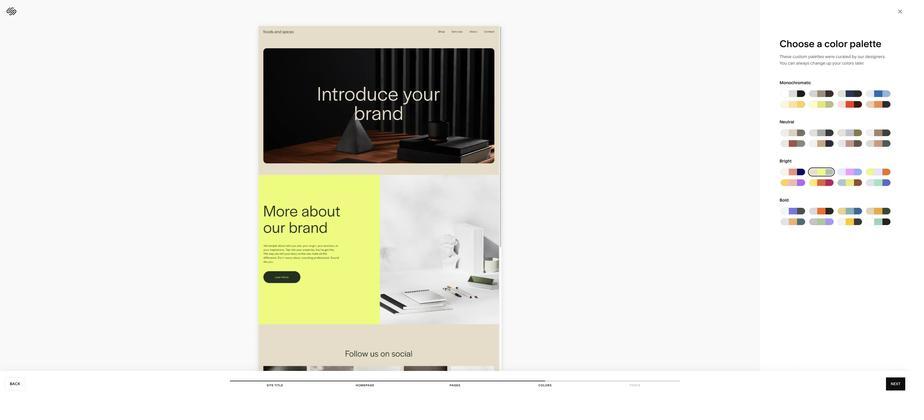 Task type: vqa. For each thing, say whether or not it's contained in the screenshot.
These
yes



Task type: locate. For each thing, give the bounding box(es) containing it.
designers.
[[865, 54, 886, 59]]

you
[[780, 60, 787, 66]]

next button
[[886, 377, 906, 391]]

these
[[780, 54, 792, 59]]

colors
[[842, 60, 854, 66]]

these custom palettes were curated by our designers. you can always change up your colors later.
[[780, 54, 886, 66]]

curated
[[836, 54, 851, 59]]

custom
[[793, 54, 808, 59]]

bold
[[780, 197, 789, 203]]

palettes
[[809, 54, 824, 59]]

back button
[[5, 377, 25, 391]]

palette
[[850, 38, 882, 50]]

title
[[275, 384, 283, 387]]

always
[[796, 60, 810, 66]]

your
[[833, 60, 841, 66]]

change
[[811, 60, 825, 66]]

homepage
[[356, 384, 374, 387]]

monochromatic
[[780, 80, 811, 85]]

choose
[[780, 38, 815, 50]]

can
[[788, 60, 795, 66]]

site
[[267, 384, 274, 387]]



Task type: describe. For each thing, give the bounding box(es) containing it.
later.
[[855, 60, 865, 66]]

a
[[817, 38, 822, 50]]

next
[[891, 382, 901, 386]]

fonts
[[630, 384, 641, 387]]

were
[[825, 54, 835, 59]]

colors
[[539, 384, 552, 387]]

choose a color palette
[[780, 38, 882, 50]]

back
[[10, 382, 20, 386]]

our
[[858, 54, 864, 59]]

by
[[852, 54, 857, 59]]

neutral
[[780, 119, 794, 125]]

site title
[[267, 384, 283, 387]]

bright
[[780, 158, 792, 164]]

color
[[825, 38, 848, 50]]

up
[[826, 60, 832, 66]]

pages
[[450, 384, 461, 387]]



